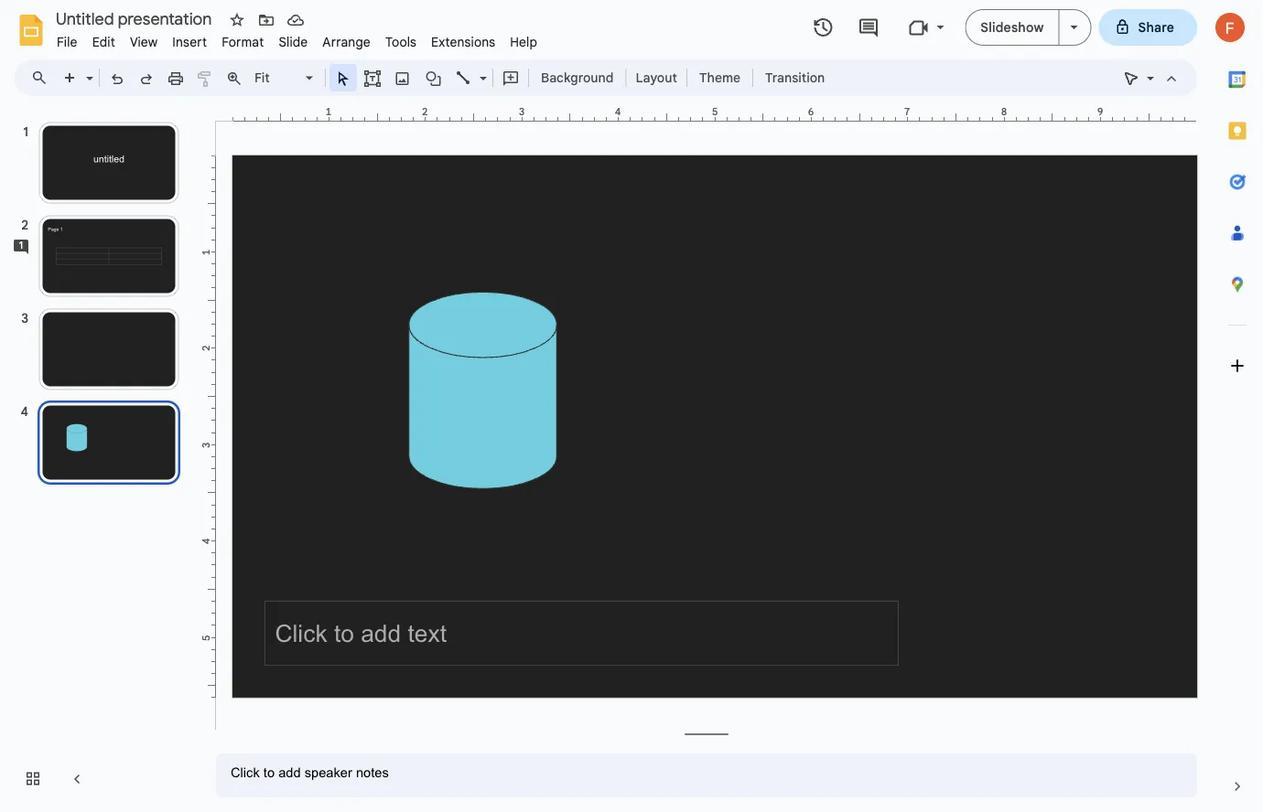 Task type: vqa. For each thing, say whether or not it's contained in the screenshot.
third Roboto from the bottom
no



Task type: locate. For each thing, give the bounding box(es) containing it.
view
[[130, 34, 158, 50]]

tab list
[[1212, 54, 1263, 762]]

format menu item
[[214, 31, 271, 53]]

application containing slideshow
[[0, 0, 1263, 813]]

tab list inside menu bar "banner"
[[1212, 54, 1263, 762]]

shape image
[[423, 65, 444, 91]]

arrange
[[323, 34, 371, 50]]

slideshow button
[[965, 9, 1060, 46]]

insert image image
[[392, 65, 413, 91]]

arrange menu item
[[315, 31, 378, 53]]

menu bar containing file
[[49, 24, 545, 54]]

layout
[[636, 70, 677, 86]]

menu bar
[[49, 24, 545, 54]]

menu bar banner
[[0, 0, 1263, 813]]

format
[[222, 34, 264, 50]]

tools menu item
[[378, 31, 424, 53]]

Menus field
[[23, 65, 63, 91]]

navigation
[[0, 103, 201, 813]]

share button
[[1099, 9, 1197, 46]]

theme
[[699, 70, 741, 86]]

theme button
[[691, 64, 749, 92]]

Star checkbox
[[224, 7, 250, 33]]

edit menu item
[[85, 31, 123, 53]]

view menu item
[[123, 31, 165, 53]]

application
[[0, 0, 1263, 813]]

new slide with layout image
[[81, 66, 93, 72]]

extensions menu item
[[424, 31, 503, 53]]

slide menu item
[[271, 31, 315, 53]]

Rename text field
[[49, 7, 222, 29]]

slide
[[279, 34, 308, 50]]



Task type: describe. For each thing, give the bounding box(es) containing it.
Zoom field
[[249, 65, 321, 92]]

layout button
[[630, 64, 683, 92]]

slideshow
[[981, 19, 1044, 35]]

main toolbar
[[54, 64, 834, 92]]

mode and view toolbar
[[1117, 60, 1187, 96]]

insert
[[172, 34, 207, 50]]

transition button
[[757, 64, 833, 92]]

tools
[[385, 34, 417, 50]]

file
[[57, 34, 77, 50]]

help menu item
[[503, 31, 545, 53]]

background button
[[533, 64, 622, 92]]

help
[[510, 34, 538, 50]]

background
[[541, 70, 614, 86]]

presentation options image
[[1071, 26, 1078, 29]]

transition
[[765, 70, 825, 86]]

menu bar inside menu bar "banner"
[[49, 24, 545, 54]]

file menu item
[[49, 31, 85, 53]]

edit
[[92, 34, 115, 50]]

insert menu item
[[165, 31, 214, 53]]

share
[[1138, 19, 1175, 35]]

extensions
[[431, 34, 496, 50]]

Zoom text field
[[252, 65, 303, 91]]



